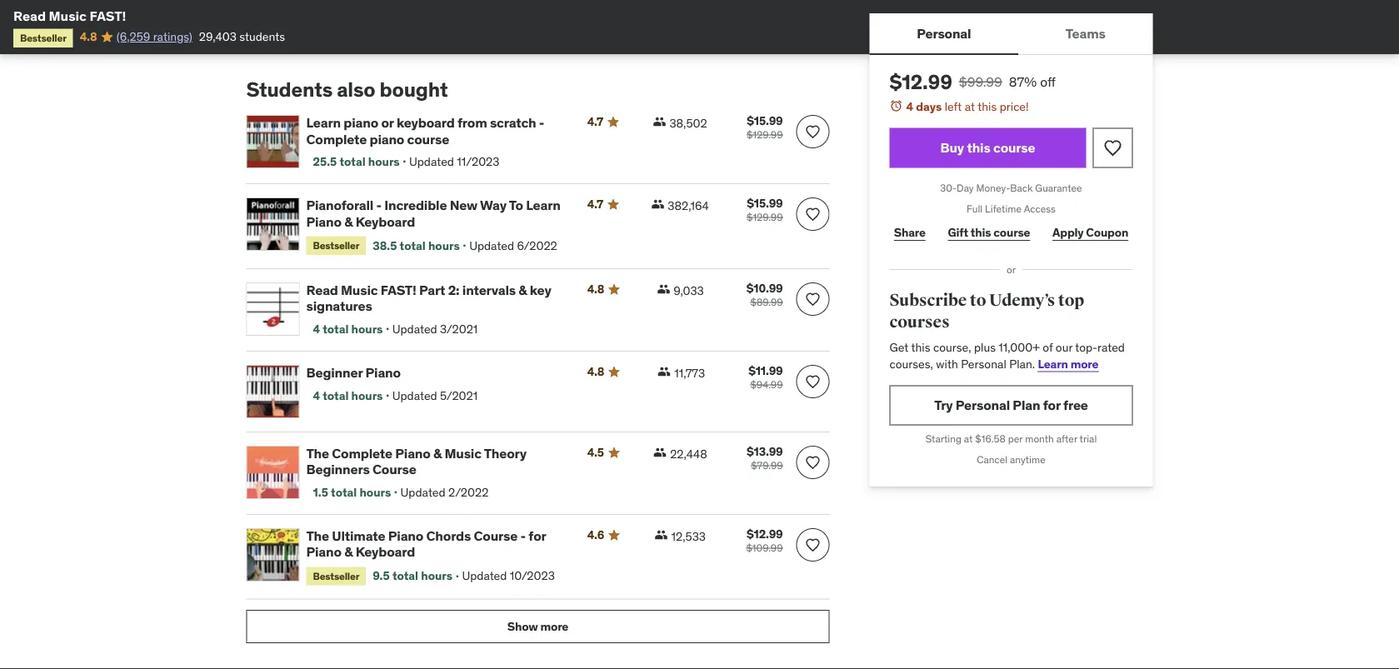 Task type: locate. For each thing, give the bounding box(es) containing it.
- inside pianoforall - incredible new way to learn piano & keyboard
[[376, 197, 382, 214]]

updated down read music fast! part 2: intervals & key signatures
[[392, 322, 437, 337]]

read for read music fast!
[[13, 7, 46, 24]]

$79.99
[[751, 460, 783, 472]]

complete up 1.5 total hours
[[332, 445, 392, 462]]

- up 10/2023
[[520, 528, 526, 545]]

bestseller left 9.5
[[313, 570, 359, 583]]

show more
[[507, 619, 568, 634]]

1 vertical spatial -
[[376, 197, 382, 214]]

4.8 right key
[[587, 282, 604, 297]]

fast! for read music fast! part 2: intervals & key signatures
[[381, 282, 416, 299]]

0 vertical spatial learn
[[306, 115, 341, 132]]

1 vertical spatial wishlist image
[[805, 537, 821, 554]]

course up 1.5 total hours
[[372, 461, 416, 478]]

$15.99 right 382,164 at top
[[747, 196, 783, 211]]

1 $15.99 $129.99 from the top
[[747, 114, 783, 142]]

plan
[[1013, 397, 1040, 414]]

course for gift this course
[[994, 225, 1030, 240]]

for left the free
[[1043, 397, 1061, 414]]

piano inside the "the complete piano & music theory beginners course"
[[395, 445, 431, 462]]

cancel
[[977, 453, 1008, 466]]

new
[[450, 197, 477, 214]]

1 $129.99 from the top
[[747, 129, 783, 142]]

of
[[1043, 340, 1053, 355]]

2 horizontal spatial -
[[539, 115, 544, 132]]

9,033
[[674, 283, 704, 298]]

$12.99 inside $12.99 $109.99
[[747, 527, 783, 542]]

4.7 right scratch at the left top of page
[[587, 115, 603, 130]]

course up back
[[993, 139, 1035, 156]]

0 vertical spatial 4 total hours
[[313, 322, 383, 337]]

6/2022
[[517, 238, 557, 253]]

1 vertical spatial keyboard
[[356, 544, 415, 561]]

total down beginner
[[323, 388, 349, 403]]

the inside the ultimate piano chords course - for piano & keyboard
[[306, 528, 329, 545]]

updated 5/2021
[[392, 388, 478, 403]]

2 vertical spatial bestseller
[[313, 570, 359, 583]]

personal up $12.99 $99.99 87% off
[[917, 24, 971, 42]]

hours down "learn piano or keyboard from scratch - complete piano course"
[[368, 155, 400, 170]]

1 horizontal spatial music
[[341, 282, 378, 299]]

or
[[381, 115, 394, 132], [1007, 263, 1016, 276]]

29,403
[[199, 29, 237, 44]]

learn
[[306, 115, 341, 132], [526, 197, 561, 214], [1038, 356, 1068, 371]]

0 vertical spatial 4.8
[[80, 29, 97, 44]]

1 vertical spatial personal
[[961, 356, 1006, 371]]

1 vertical spatial music
[[341, 282, 378, 299]]

2 4.7 from the top
[[587, 197, 603, 212]]

fast! left part
[[381, 282, 416, 299]]

fast! inside read music fast! part 2: intervals & key signatures
[[381, 282, 416, 299]]

this right buy
[[967, 139, 990, 156]]

xsmall image left 382,164 at top
[[651, 198, 664, 211]]

2 $15.99 $129.99 from the top
[[747, 196, 783, 224]]

$12.99
[[890, 69, 952, 94], [747, 527, 783, 542]]

1 vertical spatial 4 total hours
[[313, 388, 383, 403]]

0 horizontal spatial -
[[376, 197, 382, 214]]

0 vertical spatial xsmall image
[[657, 283, 670, 296]]

with
[[936, 356, 958, 371]]

0 vertical spatial $15.99
[[747, 114, 783, 129]]

0 vertical spatial $12.99
[[890, 69, 952, 94]]

course up updated 10/2023
[[474, 528, 518, 545]]

course inside "learn piano or keyboard from scratch - complete piano course"
[[407, 131, 449, 148]]

& up updated 2/2022
[[433, 445, 442, 462]]

0 vertical spatial read
[[13, 7, 46, 24]]

show
[[507, 619, 538, 634]]

at
[[965, 99, 975, 114], [964, 432, 973, 445]]

$129.99 for -
[[747, 129, 783, 142]]

keyboard up 9.5
[[356, 544, 415, 561]]

apply coupon button
[[1048, 216, 1133, 249]]

1 horizontal spatial for
[[1043, 397, 1061, 414]]

wishlist image for to
[[805, 206, 821, 223]]

show more button
[[246, 611, 830, 644]]

tab list containing personal
[[870, 13, 1153, 55]]

1 vertical spatial $12.99
[[747, 527, 783, 542]]

0 horizontal spatial more
[[540, 619, 568, 634]]

money-
[[976, 182, 1010, 195]]

updated down the "the complete piano & music theory beginners course" at left
[[400, 485, 445, 500]]

30-
[[940, 182, 957, 195]]

personal inside button
[[917, 24, 971, 42]]

hours down the pianoforall - incredible new way to learn piano & keyboard link
[[428, 238, 460, 253]]

this up 'courses,'
[[911, 340, 930, 355]]

gift
[[948, 225, 968, 240]]

5 wishlist image from the top
[[805, 455, 821, 471]]

hours for music
[[351, 322, 383, 337]]

or inside "learn piano or keyboard from scratch - complete piano course"
[[381, 115, 394, 132]]

0 horizontal spatial course
[[372, 461, 416, 478]]

1 horizontal spatial read
[[306, 282, 338, 299]]

2 $129.99 from the top
[[747, 211, 783, 224]]

updated 2/2022
[[400, 485, 489, 500]]

0 horizontal spatial or
[[381, 115, 394, 132]]

- right scratch at the left top of page
[[539, 115, 544, 132]]

- left incredible
[[376, 197, 382, 214]]

courses
[[890, 312, 950, 332]]

& down 1.5 total hours
[[344, 544, 353, 561]]

left
[[945, 99, 962, 114]]

4 days left at this price!
[[906, 99, 1029, 114]]

1.5
[[313, 485, 328, 500]]

the inside the "the complete piano & music theory beginners course"
[[306, 445, 329, 462]]

the left ultimate
[[306, 528, 329, 545]]

$12.99 up days
[[890, 69, 952, 94]]

4.7 right to
[[587, 197, 603, 212]]

4 right alarm image
[[906, 99, 913, 114]]

$15.99 right 38,502
[[747, 114, 783, 129]]

courses,
[[890, 356, 933, 371]]

updated 3/2021
[[392, 322, 478, 337]]

keyboard inside pianoforall - incredible new way to learn piano & keyboard
[[356, 213, 415, 230]]

1 keyboard from the top
[[356, 213, 415, 230]]

1 vertical spatial bestseller
[[313, 239, 359, 252]]

wishlist image
[[805, 124, 821, 141], [805, 206, 821, 223], [805, 291, 821, 308], [805, 374, 821, 390], [805, 455, 821, 471]]

1 vertical spatial $15.99 $129.99
[[747, 196, 783, 224]]

try personal plan for free link
[[890, 385, 1133, 425]]

piano right beginner
[[365, 365, 401, 382]]

0 vertical spatial fast!
[[90, 7, 126, 24]]

0 vertical spatial the
[[306, 445, 329, 462]]

0 horizontal spatial $12.99
[[747, 527, 783, 542]]

0 horizontal spatial learn
[[306, 115, 341, 132]]

2 horizontal spatial learn
[[1038, 356, 1068, 371]]

piano up updated 2/2022
[[395, 445, 431, 462]]

$15.99 $129.99 for learn
[[747, 196, 783, 224]]

keyboard inside the ultimate piano chords course - for piano & keyboard
[[356, 544, 415, 561]]

this for buy
[[967, 139, 990, 156]]

learn piano or keyboard from scratch - complete piano course
[[306, 115, 544, 148]]

more for learn more
[[1070, 356, 1099, 371]]

$10.99
[[746, 281, 783, 296]]

learn inside "learn piano or keyboard from scratch - complete piano course"
[[306, 115, 341, 132]]

1 vertical spatial read
[[306, 282, 338, 299]]

3 wishlist image from the top
[[805, 291, 821, 308]]

2 vertical spatial 4.8
[[587, 365, 604, 380]]

price!
[[1000, 99, 1029, 114]]

this right gift at the right top of the page
[[971, 225, 991, 240]]

total right 9.5
[[392, 569, 418, 584]]

course inside button
[[993, 139, 1035, 156]]

wishlist image
[[1103, 138, 1123, 158], [805, 537, 821, 554]]

course inside the "the complete piano & music theory beginners course"
[[372, 461, 416, 478]]

1 vertical spatial complete
[[332, 445, 392, 462]]

xsmall image left the "9,033"
[[657, 283, 670, 296]]

this for get
[[911, 340, 930, 355]]

total down signatures
[[323, 322, 349, 337]]

1 vertical spatial xsmall image
[[653, 446, 667, 460]]

& left key
[[519, 282, 527, 299]]

xsmall image for for
[[655, 529, 668, 542]]

learn inside pianoforall - incredible new way to learn piano & keyboard
[[526, 197, 561, 214]]

4 down signatures
[[313, 322, 320, 337]]

4 total hours down "beginner piano"
[[313, 388, 383, 403]]

0 vertical spatial personal
[[917, 24, 971, 42]]

$129.99 up $10.99
[[747, 211, 783, 224]]

$12.99 down the $79.99 on the bottom right
[[747, 527, 783, 542]]

personal inside the get this course, plus 11,000+ of our top-rated courses, with personal plan.
[[961, 356, 1006, 371]]

per
[[1008, 432, 1023, 445]]

to
[[509, 197, 523, 214]]

5/2021
[[440, 388, 478, 403]]

complete inside the "the complete piano & music theory beginners course"
[[332, 445, 392, 462]]

learn right to
[[526, 197, 561, 214]]

0 vertical spatial complete
[[306, 131, 367, 148]]

xsmall image left 38,502
[[653, 116, 666, 129]]

2 the from the top
[[306, 528, 329, 545]]

$15.99
[[747, 114, 783, 129], [747, 196, 783, 211]]

0 vertical spatial -
[[539, 115, 544, 132]]

1 horizontal spatial $12.99
[[890, 69, 952, 94]]

incredible
[[384, 197, 447, 214]]

& down 25.5 total hours
[[344, 213, 353, 230]]

4.8 up 4.5 in the bottom of the page
[[587, 365, 604, 380]]

$13.99
[[747, 445, 783, 460]]

or up udemy's
[[1007, 263, 1016, 276]]

4 down beginner
[[313, 388, 320, 403]]

$12.99 $109.99
[[746, 527, 783, 555]]

1 vertical spatial $129.99
[[747, 211, 783, 224]]

1 $15.99 from the top
[[747, 114, 783, 129]]

xsmall image
[[653, 116, 666, 129], [651, 198, 664, 211], [658, 365, 671, 379], [655, 529, 668, 542]]

1 4 total hours from the top
[[313, 322, 383, 337]]

hours down beginners
[[359, 485, 391, 500]]

& inside the "the complete piano & music theory beginners course"
[[433, 445, 442, 462]]

this
[[978, 99, 997, 114], [967, 139, 990, 156], [971, 225, 991, 240], [911, 340, 930, 355]]

or left keyboard
[[381, 115, 394, 132]]

$129.99
[[747, 129, 783, 142], [747, 211, 783, 224]]

part
[[419, 282, 445, 299]]

updated down beginner piano link
[[392, 388, 437, 403]]

personal up $16.58
[[956, 397, 1010, 414]]

more right show
[[540, 619, 568, 634]]

wishlist image for theory
[[805, 455, 821, 471]]

scratch
[[490, 115, 536, 132]]

also
[[337, 77, 375, 102]]

from
[[457, 115, 487, 132]]

beginner piano
[[306, 365, 401, 382]]

course
[[407, 131, 449, 148], [993, 139, 1035, 156], [994, 225, 1030, 240]]

this inside button
[[967, 139, 990, 156]]

2 horizontal spatial music
[[445, 445, 482, 462]]

0 vertical spatial wishlist image
[[1103, 138, 1123, 158]]

2 vertical spatial 4
[[313, 388, 320, 403]]

12,533
[[671, 529, 706, 544]]

2 vertical spatial music
[[445, 445, 482, 462]]

updated 10/2023
[[462, 569, 555, 584]]

1 vertical spatial 4
[[313, 322, 320, 337]]

more down the top-
[[1070, 356, 1099, 371]]

1 vertical spatial at
[[964, 432, 973, 445]]

0 horizontal spatial fast!
[[90, 7, 126, 24]]

buy
[[940, 139, 964, 156]]

for up 10/2023
[[529, 528, 546, 545]]

1 horizontal spatial fast!
[[381, 282, 416, 299]]

1 horizontal spatial -
[[520, 528, 526, 545]]

learn down of
[[1038, 356, 1068, 371]]

1 vertical spatial 4.8
[[587, 282, 604, 297]]

4.8 for beginner piano
[[587, 365, 604, 380]]

total right 1.5
[[331, 485, 357, 500]]

hours down signatures
[[351, 322, 383, 337]]

0 vertical spatial course
[[372, 461, 416, 478]]

bestseller down pianoforall
[[313, 239, 359, 252]]

0 vertical spatial or
[[381, 115, 394, 132]]

hours
[[368, 155, 400, 170], [428, 238, 460, 253], [351, 322, 383, 337], [351, 388, 383, 403], [359, 485, 391, 500], [421, 569, 453, 584]]

hours down the ultimate piano chords course - for piano & keyboard link
[[421, 569, 453, 584]]

0 vertical spatial $129.99
[[747, 129, 783, 142]]

$129.99 right 38,502
[[747, 129, 783, 142]]

0 vertical spatial 4
[[906, 99, 913, 114]]

keyboard
[[356, 213, 415, 230], [356, 544, 415, 561]]

1 vertical spatial for
[[529, 528, 546, 545]]

total right 25.5
[[340, 155, 366, 170]]

hours down "beginner piano"
[[351, 388, 383, 403]]

coupon
[[1086, 225, 1128, 240]]

0 vertical spatial music
[[49, 7, 87, 24]]

music for read music fast!
[[49, 7, 87, 24]]

chords
[[426, 528, 471, 545]]

xsmall image left '12,533'
[[655, 529, 668, 542]]

9.5
[[373, 569, 390, 584]]

2 $15.99 from the top
[[747, 196, 783, 211]]

0 vertical spatial more
[[1070, 356, 1099, 371]]

$16.58
[[975, 432, 1006, 445]]

at inside starting at $16.58 per month after trial cancel anytime
[[964, 432, 973, 445]]

2 keyboard from the top
[[356, 544, 415, 561]]

4 wishlist image from the top
[[805, 374, 821, 390]]

$15.99 $129.99 for -
[[747, 114, 783, 142]]

1 vertical spatial 4.7
[[587, 197, 603, 212]]

11/2023
[[457, 155, 500, 170]]

fast! up the (6,259
[[90, 7, 126, 24]]

bestseller
[[20, 31, 66, 44], [313, 239, 359, 252], [313, 570, 359, 583]]

updated for complete
[[400, 485, 445, 500]]

the up 1.5
[[306, 445, 329, 462]]

4.8 for read music fast! part 2: intervals & key signatures
[[587, 282, 604, 297]]

xsmall image left 22,448
[[653, 446, 667, 460]]

updated 11/2023
[[409, 155, 500, 170]]

2 4 total hours from the top
[[313, 388, 383, 403]]

1 wishlist image from the top
[[805, 124, 821, 141]]

1 vertical spatial more
[[540, 619, 568, 634]]

4.8 down read music fast! at the left of page
[[80, 29, 97, 44]]

$94.99
[[750, 379, 783, 392]]

$109.99
[[746, 542, 783, 555]]

complete
[[306, 131, 367, 148], [332, 445, 392, 462]]

course
[[372, 461, 416, 478], [474, 528, 518, 545]]

1 the from the top
[[306, 445, 329, 462]]

1 horizontal spatial more
[[1070, 356, 1099, 371]]

complete up 25.5
[[306, 131, 367, 148]]

xsmall image for the complete piano & music theory beginners course
[[653, 446, 667, 460]]

read inside read music fast! part 2: intervals & key signatures
[[306, 282, 338, 299]]

keyboard up '38.5'
[[356, 213, 415, 230]]

hours for complete
[[359, 485, 391, 500]]

beginners
[[306, 461, 370, 478]]

1 vertical spatial the
[[306, 528, 329, 545]]

1 vertical spatial fast!
[[381, 282, 416, 299]]

0 vertical spatial 4.7
[[587, 115, 603, 130]]

1 horizontal spatial course
[[474, 528, 518, 545]]

$12.99 for $12.99 $99.99 87% off
[[890, 69, 952, 94]]

2 wishlist image from the top
[[805, 206, 821, 223]]

keyboard for incredible
[[356, 213, 415, 230]]

personal down plus
[[961, 356, 1006, 371]]

0 horizontal spatial read
[[13, 7, 46, 24]]

learn piano or keyboard from scratch - complete piano course link
[[306, 115, 567, 148]]

updated down learn piano or keyboard from scratch - complete piano course link
[[409, 155, 454, 170]]

learn up 25.5
[[306, 115, 341, 132]]

music inside the "the complete piano & music theory beginners course"
[[445, 445, 482, 462]]

1 horizontal spatial or
[[1007, 263, 1016, 276]]

course up updated 11/2023
[[407, 131, 449, 148]]

1 vertical spatial learn
[[526, 197, 561, 214]]

piano down 25.5
[[306, 213, 342, 230]]

0 horizontal spatial music
[[49, 7, 87, 24]]

key
[[530, 282, 551, 299]]

this inside the get this course, plus 11,000+ of our top-rated courses, with personal plan.
[[911, 340, 930, 355]]

for inside the ultimate piano chords course - for piano & keyboard
[[529, 528, 546, 545]]

0 horizontal spatial for
[[529, 528, 546, 545]]

1 vertical spatial $15.99
[[747, 196, 783, 211]]

2 vertical spatial -
[[520, 528, 526, 545]]

guarantee
[[1035, 182, 1082, 195]]

bestseller down read music fast! at the left of page
[[20, 31, 66, 44]]

at left $16.58
[[964, 432, 973, 445]]

month
[[1025, 432, 1054, 445]]

$15.99 $129.99 right 38,502
[[747, 114, 783, 142]]

this for gift
[[971, 225, 991, 240]]

xsmall image
[[657, 283, 670, 296], [653, 446, 667, 460]]

2 vertical spatial learn
[[1038, 356, 1068, 371]]

$15.99 $129.99 right 382,164 at top
[[747, 196, 783, 224]]

- inside "learn piano or keyboard from scratch - complete piano course"
[[539, 115, 544, 132]]

4 total hours down signatures
[[313, 322, 383, 337]]

total
[[340, 155, 366, 170], [400, 238, 426, 253], [323, 322, 349, 337], [323, 388, 349, 403], [331, 485, 357, 500], [392, 569, 418, 584]]

1 4.7 from the top
[[587, 115, 603, 130]]

music inside read music fast! part 2: intervals & key signatures
[[341, 282, 378, 299]]

hours for piano
[[351, 388, 383, 403]]

tab list
[[870, 13, 1153, 55]]

0 vertical spatial at
[[965, 99, 975, 114]]

more inside show more button
[[540, 619, 568, 634]]

0 vertical spatial keyboard
[[356, 213, 415, 230]]

bought
[[380, 77, 448, 102]]

at right the left
[[965, 99, 975, 114]]

days
[[916, 99, 942, 114]]

4 for read music fast! part 2: intervals & key signatures
[[313, 322, 320, 337]]

course down lifetime
[[994, 225, 1030, 240]]

beginner
[[306, 365, 363, 382]]

$12.99 $99.99 87% off
[[890, 69, 1056, 94]]

1 vertical spatial course
[[474, 528, 518, 545]]

updated left 10/2023
[[462, 569, 507, 584]]

1 horizontal spatial learn
[[526, 197, 561, 214]]

course inside the ultimate piano chords course - for piano & keyboard
[[474, 528, 518, 545]]

0 horizontal spatial wishlist image
[[805, 537, 821, 554]]

0 vertical spatial $15.99 $129.99
[[747, 114, 783, 142]]



Task type: describe. For each thing, give the bounding box(es) containing it.
4.7 for learn piano or keyboard from scratch - complete piano course
[[587, 115, 603, 130]]

- inside the ultimate piano chords course - for piano & keyboard
[[520, 528, 526, 545]]

after
[[1056, 432, 1077, 445]]

11,000+
[[999, 340, 1040, 355]]

$129.99 for learn
[[747, 211, 783, 224]]

updated for piano
[[392, 388, 437, 403]]

25.5 total hours
[[313, 155, 400, 170]]

& inside pianoforall - incredible new way to learn piano & keyboard
[[344, 213, 353, 230]]

1 vertical spatial or
[[1007, 263, 1016, 276]]

updated down way
[[469, 238, 514, 253]]

$13.99 $79.99
[[747, 445, 783, 472]]

more for show more
[[540, 619, 568, 634]]

students
[[246, 77, 333, 102]]

$15.99 for learn piano or keyboard from scratch - complete piano course
[[747, 114, 783, 129]]

38,502
[[669, 116, 707, 131]]

anytime
[[1010, 453, 1046, 466]]

3/2021
[[440, 322, 478, 337]]

382,164
[[668, 198, 709, 213]]

intervals
[[462, 282, 516, 299]]

udemy's
[[989, 290, 1055, 311]]

xsmall image for -
[[653, 116, 666, 129]]

xsmall image left 11,773
[[658, 365, 671, 379]]

1 horizontal spatial wishlist image
[[1103, 138, 1123, 158]]

total right '38.5'
[[400, 238, 426, 253]]

piano inside pianoforall - incredible new way to learn piano & keyboard
[[306, 213, 342, 230]]

updated for piano
[[409, 155, 454, 170]]

(6,259 ratings)
[[116, 29, 192, 44]]

4.7 for pianoforall - incredible new way to learn piano & keyboard
[[587, 197, 603, 212]]

$12.99 for $12.99 $109.99
[[747, 527, 783, 542]]

keyboard for piano
[[356, 544, 415, 561]]

$11.99
[[748, 364, 783, 379]]

4 total hours for beginner
[[313, 388, 383, 403]]

$11.99 $94.99
[[748, 364, 783, 392]]

the ultimate piano chords course - for piano & keyboard
[[306, 528, 546, 561]]

to
[[970, 290, 986, 311]]

$10.99 $89.99
[[746, 281, 783, 309]]

piano down also
[[344, 115, 378, 132]]

gift this course link
[[943, 216, 1035, 249]]

hours for piano
[[368, 155, 400, 170]]

piano up 25.5 total hours
[[370, 131, 404, 148]]

2 vertical spatial personal
[[956, 397, 1010, 414]]

read music fast! part 2: intervals & key signatures link
[[306, 282, 567, 315]]

teams
[[1066, 24, 1106, 42]]

38.5
[[373, 238, 397, 253]]

course,
[[933, 340, 971, 355]]

4 total hours for read
[[313, 322, 383, 337]]

22,448
[[670, 447, 707, 462]]

& inside the ultimate piano chords course - for piano & keyboard
[[344, 544, 353, 561]]

get
[[890, 340, 909, 355]]

learn for learn piano or keyboard from scratch - complete piano course
[[306, 115, 341, 132]]

get this course, plus 11,000+ of our top-rated courses, with personal plan.
[[890, 340, 1125, 371]]

0 vertical spatial for
[[1043, 397, 1061, 414]]

1.5 total hours
[[313, 485, 391, 500]]

total for piano
[[340, 155, 366, 170]]

beginner piano link
[[306, 365, 567, 382]]

updated 6/2022
[[469, 238, 557, 253]]

personal button
[[870, 13, 1018, 53]]

alarm image
[[890, 99, 903, 112]]

total for complete
[[331, 485, 357, 500]]

read for read music fast! part 2: intervals & key signatures
[[306, 282, 338, 299]]

teams button
[[1018, 13, 1153, 53]]

updated for music
[[392, 322, 437, 337]]

complete inside "learn piano or keyboard from scratch - complete piano course"
[[306, 131, 367, 148]]

38.5 total hours
[[373, 238, 460, 253]]

2/2022
[[448, 485, 489, 500]]

piano up 9.5 total hours
[[388, 528, 423, 545]]

apply
[[1052, 225, 1084, 240]]

0 vertical spatial bestseller
[[20, 31, 66, 44]]

free
[[1063, 397, 1088, 414]]

plan.
[[1009, 356, 1035, 371]]

piano down 1.5
[[306, 544, 342, 561]]

87%
[[1009, 73, 1037, 90]]

access
[[1024, 202, 1056, 215]]

gift this course
[[948, 225, 1030, 240]]

full
[[967, 202, 983, 215]]

try personal plan for free
[[934, 397, 1088, 414]]

total for music
[[323, 322, 349, 337]]

& inside read music fast! part 2: intervals & key signatures
[[519, 282, 527, 299]]

wishlist image for scratch
[[805, 124, 821, 141]]

the for the complete piano & music theory beginners course
[[306, 445, 329, 462]]

try
[[934, 397, 953, 414]]

top
[[1058, 290, 1084, 311]]

apply coupon
[[1052, 225, 1128, 240]]

bestseller for pianoforall
[[313, 239, 359, 252]]

rated
[[1097, 340, 1125, 355]]

xsmall image for read music fast! part 2: intervals & key signatures
[[657, 283, 670, 296]]

the for the ultimate piano chords course - for piano & keyboard
[[306, 528, 329, 545]]

$89.99
[[750, 296, 783, 309]]

10/2023
[[510, 569, 555, 584]]

our
[[1056, 340, 1073, 355]]

course for buy this course
[[993, 139, 1035, 156]]

wishlist image for intervals
[[805, 291, 821, 308]]

day
[[957, 182, 974, 195]]

25.5
[[313, 155, 337, 170]]

$15.99 for pianoforall - incredible new way to learn piano & keyboard
[[747, 196, 783, 211]]

top-
[[1075, 340, 1097, 355]]

music for read music fast! part 2: intervals & key signatures
[[341, 282, 378, 299]]

$99.99
[[959, 73, 1002, 90]]

29,403 students
[[199, 29, 285, 44]]

xsmall image for learn
[[651, 198, 664, 211]]

subscribe
[[890, 290, 967, 311]]

this down $99.99
[[978, 99, 997, 114]]

starting at $16.58 per month after trial cancel anytime
[[926, 432, 1097, 466]]

share
[[894, 225, 926, 240]]

buy this course button
[[890, 128, 1086, 168]]

students also bought
[[246, 77, 448, 102]]

11,773
[[674, 366, 705, 381]]

share button
[[890, 216, 930, 249]]

trial
[[1080, 432, 1097, 445]]

bestseller for the
[[313, 570, 359, 583]]

30-day money-back guarantee full lifetime access
[[940, 182, 1082, 215]]

the ultimate piano chords course - for piano & keyboard link
[[306, 528, 567, 561]]

fast! for read music fast!
[[90, 7, 126, 24]]

4 for beginner piano
[[313, 388, 320, 403]]

pianoforall - incredible new way to learn piano & keyboard
[[306, 197, 561, 230]]

buy this course
[[940, 139, 1035, 156]]

total for piano
[[323, 388, 349, 403]]

learn for learn more
[[1038, 356, 1068, 371]]

4.5
[[587, 445, 604, 460]]

lifetime
[[985, 202, 1022, 215]]



Task type: vqa. For each thing, say whether or not it's contained in the screenshot.
the bottom THE "THE"
yes



